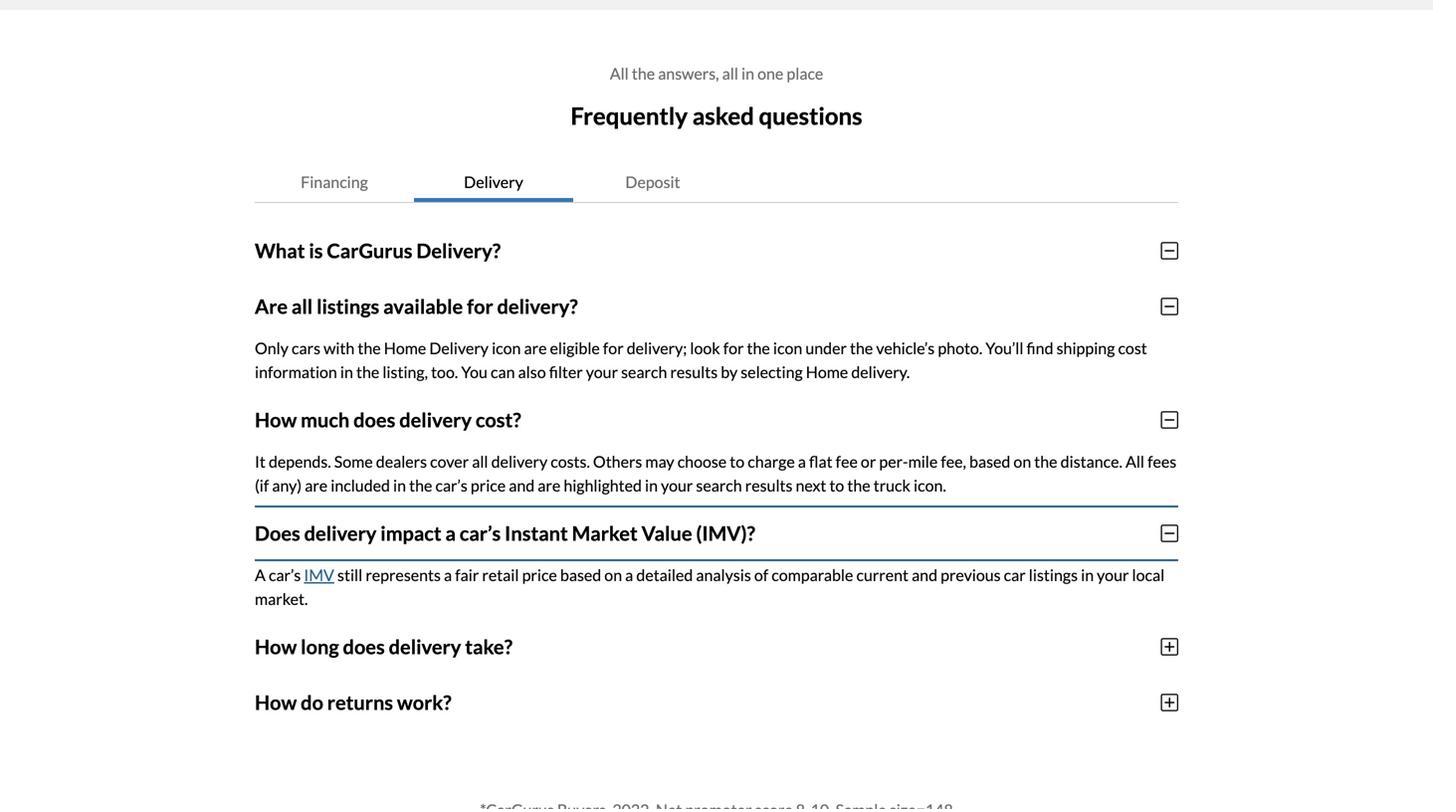 Task type: describe. For each thing, give the bounding box(es) containing it.
how long does delivery take? button
[[255, 619, 1179, 675]]

some
[[334, 452, 373, 471]]

look
[[690, 338, 721, 358]]

does delivery impact a car's instant market value (imv)? button
[[255, 506, 1179, 561]]

what
[[255, 239, 305, 263]]

results inside only cars with the home delivery icon are eligible for delivery; look for the icon under the vehicle's photo. you'll find shipping cost information in the listing, too. you can also filter your search results by selecting home delivery.
[[671, 362, 718, 382]]

search inside it depends. some dealers cover all delivery costs. others may choose to charge a flat fee or per-mile fee, based on the distance. all fees (if any) are included in the car's price and are highlighted in your search results next to the truck icon.
[[696, 476, 742, 495]]

may
[[646, 452, 675, 471]]

all the answers, all in one place
[[610, 64, 824, 83]]

returns
[[327, 691, 393, 715]]

1 icon from the left
[[492, 338, 521, 358]]

in inside only cars with the home delivery icon are eligible for delivery; look for the icon under the vehicle's photo. you'll find shipping cost information in the listing, too. you can also filter your search results by selecting home delivery.
[[340, 362, 353, 382]]

all inside it depends. some dealers cover all delivery costs. others may choose to charge a flat fee or per-mile fee, based on the distance. all fees (if any) are included in the car's price and are highlighted in your search results next to the truck icon.
[[472, 452, 488, 471]]

cargurus
[[327, 239, 413, 263]]

highlighted
[[564, 476, 642, 495]]

a left the fair
[[444, 565, 452, 585]]

in inside still represents a fair retail price based on a detailed analysis of comparable current and previous car listings in your local market.
[[1081, 565, 1094, 585]]

2 icon from the left
[[774, 338, 803, 358]]

is
[[309, 239, 323, 263]]

the left the listing,
[[356, 362, 380, 382]]

price inside still represents a fair retail price based on a detailed analysis of comparable current and previous car listings in your local market.
[[522, 565, 557, 585]]

2 horizontal spatial for
[[724, 338, 744, 358]]

a inside it depends. some dealers cover all delivery costs. others may choose to charge a flat fee or per-mile fee, based on the distance. all fees (if any) are included in the car's price and are highlighted in your search results next to the truck icon.
[[798, 452, 806, 471]]

asked
[[693, 102, 755, 130]]

charge
[[748, 452, 795, 471]]

search inside only cars with the home delivery icon are eligible for delivery; look for the icon under the vehicle's photo. you'll find shipping cost information in the listing, too. you can also filter your search results by selecting home delivery.
[[621, 362, 667, 382]]

are down costs.
[[538, 476, 561, 495]]

how for how long does delivery take?
[[255, 635, 297, 659]]

the up frequently
[[632, 64, 655, 83]]

it
[[255, 452, 266, 471]]

how do returns work?
[[255, 691, 452, 715]]

do
[[301, 691, 324, 715]]

costs.
[[551, 452, 590, 471]]

delivery up still
[[304, 522, 377, 545]]

minus square image for car's
[[1161, 524, 1179, 543]]

distance.
[[1061, 452, 1123, 471]]

2 horizontal spatial all
[[723, 64, 739, 83]]

how long does delivery take?
[[255, 635, 513, 659]]

fee
[[836, 452, 858, 471]]

long
[[301, 635, 339, 659]]

value
[[642, 522, 693, 545]]

shipping
[[1057, 338, 1116, 358]]

can
[[491, 362, 515, 382]]

(if
[[255, 476, 269, 495]]

it depends. some dealers cover all delivery costs. others may choose to charge a flat fee or per-mile fee, based on the distance. all fees (if any) are included in the car's price and are highlighted in your search results next to the truck icon.
[[255, 452, 1177, 495]]

previous
[[941, 565, 1001, 585]]

how much does delivery cost?
[[255, 408, 521, 432]]

the up delivery.
[[850, 338, 873, 358]]

included
[[331, 476, 390, 495]]

minus square image for cost?
[[1161, 410, 1179, 430]]

financing tab
[[255, 162, 414, 202]]

also
[[518, 362, 546, 382]]

in left one
[[742, 64, 755, 83]]

selecting
[[741, 362, 803, 382]]

work?
[[397, 691, 452, 715]]

fair
[[455, 565, 479, 585]]

others
[[593, 452, 643, 471]]

(imv)?
[[696, 522, 756, 545]]

or
[[861, 452, 876, 471]]

represents
[[366, 565, 441, 585]]

all inside are all listings available for delivery? dropdown button
[[292, 295, 313, 318]]

per-
[[880, 452, 909, 471]]

too.
[[431, 362, 458, 382]]

truck
[[874, 476, 911, 495]]

the right with
[[358, 338, 381, 358]]

delivery;
[[627, 338, 687, 358]]

what is cargurus delivery? button
[[255, 223, 1179, 279]]

place
[[787, 64, 824, 83]]

instant
[[505, 522, 568, 545]]

minus square image for for
[[1161, 297, 1179, 316]]

local
[[1133, 565, 1165, 585]]

fee,
[[941, 452, 967, 471]]

delivery up cover
[[399, 408, 472, 432]]

market
[[572, 522, 638, 545]]

delivery inside only cars with the home delivery icon are eligible for delivery; look for the icon under the vehicle's photo. you'll find shipping cost information in the listing, too. you can also filter your search results by selecting home delivery.
[[429, 338, 489, 358]]

a car's imv
[[255, 565, 334, 585]]

a inside dropdown button
[[446, 522, 456, 545]]

retail
[[482, 565, 519, 585]]

delivery inside it depends. some dealers cover all delivery costs. others may choose to charge a flat fee or per-mile fee, based on the distance. all fees (if any) are included in the car's price and are highlighted in your search results next to the truck icon.
[[491, 452, 548, 471]]

price inside it depends. some dealers cover all delivery costs. others may choose to charge a flat fee or per-mile fee, based on the distance. all fees (if any) are included in the car's price and are highlighted in your search results next to the truck icon.
[[471, 476, 506, 495]]

results inside it depends. some dealers cover all delivery costs. others may choose to charge a flat fee or per-mile fee, based on the distance. all fees (if any) are included in the car's price and are highlighted in your search results next to the truck icon.
[[746, 476, 793, 495]]

any)
[[272, 476, 302, 495]]

how do returns work? button
[[255, 675, 1179, 731]]

the down dealers
[[409, 476, 433, 495]]

are inside only cars with the home delivery icon are eligible for delivery; look for the icon under the vehicle's photo. you'll find shipping cost information in the listing, too. you can also filter your search results by selecting home delivery.
[[524, 338, 547, 358]]

how for how much does delivery cost?
[[255, 408, 297, 432]]

the left distance.
[[1035, 452, 1058, 471]]

on inside it depends. some dealers cover all delivery costs. others may choose to charge a flat fee or per-mile fee, based on the distance. all fees (if any) are included in the car's price and are highlighted in your search results next to the truck icon.
[[1014, 452, 1032, 471]]

of
[[755, 565, 769, 585]]

delivery up "work?"
[[389, 635, 461, 659]]

much
[[301, 408, 350, 432]]

car's inside it depends. some dealers cover all delivery costs. others may choose to charge a flat fee or per-mile fee, based on the distance. all fees (if any) are included in the car's price and are highlighted in your search results next to the truck icon.
[[436, 476, 468, 495]]

information
[[255, 362, 337, 382]]

delivery?
[[417, 239, 501, 263]]

icon.
[[914, 476, 947, 495]]

in down dealers
[[393, 476, 406, 495]]

a left detailed
[[625, 565, 634, 585]]

does for much
[[354, 408, 396, 432]]

you'll
[[986, 338, 1024, 358]]

take?
[[465, 635, 513, 659]]

fees
[[1148, 452, 1177, 471]]

imv link
[[304, 565, 334, 585]]

delivery inside tab
[[464, 172, 524, 191]]

all inside it depends. some dealers cover all delivery costs. others may choose to charge a flat fee or per-mile fee, based on the distance. all fees (if any) are included in the car's price and are highlighted in your search results next to the truck icon.
[[1126, 452, 1145, 471]]

under
[[806, 338, 847, 358]]

cover
[[430, 452, 469, 471]]

deposit tab
[[574, 162, 733, 202]]

only cars with the home delivery icon are eligible for delivery; look for the icon under the vehicle's photo. you'll find shipping cost information in the listing, too. you can also filter your search results by selecting home delivery.
[[255, 338, 1148, 382]]

listings inside are all listings available for delivery? dropdown button
[[317, 295, 380, 318]]



Task type: vqa. For each thing, say whether or not it's contained in the screenshot.
'How Long Does Delivery Take?' dropdown button
yes



Task type: locate. For each thing, give the bounding box(es) containing it.
icon
[[492, 338, 521, 358], [774, 338, 803, 358]]

minus square image inside the does delivery impact a car's instant market value (imv)? dropdown button
[[1161, 524, 1179, 543]]

1 vertical spatial listings
[[1029, 565, 1078, 585]]

0 horizontal spatial and
[[509, 476, 535, 495]]

available
[[383, 295, 463, 318]]

2 minus square image from the top
[[1161, 297, 1179, 316]]

price right retail
[[522, 565, 557, 585]]

0 horizontal spatial your
[[586, 362, 618, 382]]

price up does delivery impact a car's instant market value (imv)? on the bottom of the page
[[471, 476, 506, 495]]

0 vertical spatial on
[[1014, 452, 1032, 471]]

your inside still represents a fair retail price based on a detailed analysis of comparable current and previous car listings in your local market.
[[1097, 565, 1130, 585]]

icon up can
[[492, 338, 521, 358]]

by
[[721, 362, 738, 382]]

4 minus square image from the top
[[1161, 524, 1179, 543]]

search down delivery; at the left of page
[[621, 362, 667, 382]]

minus square image
[[1161, 241, 1179, 261], [1161, 297, 1179, 316], [1161, 410, 1179, 430], [1161, 524, 1179, 543]]

mile
[[909, 452, 938, 471]]

does
[[354, 408, 396, 432], [343, 635, 385, 659]]

home up the listing,
[[384, 338, 426, 358]]

to
[[730, 452, 745, 471], [830, 476, 845, 495]]

1 how from the top
[[255, 408, 297, 432]]

1 horizontal spatial your
[[661, 476, 693, 495]]

minus square image inside the how much does delivery cost? dropdown button
[[1161, 410, 1179, 430]]

with
[[324, 338, 355, 358]]

0 vertical spatial results
[[671, 362, 718, 382]]

does delivery impact a car's instant market value (imv)?
[[255, 522, 756, 545]]

1 horizontal spatial based
[[970, 452, 1011, 471]]

find
[[1027, 338, 1054, 358]]

financing
[[301, 172, 368, 191]]

filter
[[549, 362, 583, 382]]

how left do
[[255, 691, 297, 715]]

next
[[796, 476, 827, 495]]

tab list containing financing
[[255, 162, 1179, 203]]

and inside still represents a fair retail price based on a detailed analysis of comparable current and previous car listings in your local market.
[[912, 565, 938, 585]]

how inside how do returns work? dropdown button
[[255, 691, 297, 715]]

1 horizontal spatial search
[[696, 476, 742, 495]]

minus square image inside are all listings available for delivery? dropdown button
[[1161, 297, 1179, 316]]

minus square image inside 'what is cargurus delivery?' dropdown button
[[1161, 241, 1179, 261]]

only
[[255, 338, 289, 358]]

listings right car
[[1029, 565, 1078, 585]]

0 horizontal spatial based
[[560, 565, 602, 585]]

2 plus square image from the top
[[1161, 693, 1179, 713]]

your inside it depends. some dealers cover all delivery costs. others may choose to charge a flat fee or per-mile fee, based on the distance. all fees (if any) are included in the car's price and are highlighted in your search results next to the truck icon.
[[661, 476, 693, 495]]

and right current
[[912, 565, 938, 585]]

tab list
[[255, 162, 1179, 203]]

how inside how long does delivery take? dropdown button
[[255, 635, 297, 659]]

all right cover
[[472, 452, 488, 471]]

does right long
[[343, 635, 385, 659]]

are down depends.
[[305, 476, 328, 495]]

car
[[1004, 565, 1026, 585]]

1 vertical spatial on
[[605, 565, 622, 585]]

plus square image
[[1161, 637, 1179, 657], [1161, 693, 1179, 713]]

listing,
[[383, 362, 428, 382]]

delivery
[[399, 408, 472, 432], [491, 452, 548, 471], [304, 522, 377, 545], [389, 635, 461, 659]]

on
[[1014, 452, 1032, 471], [605, 565, 622, 585]]

your down may
[[661, 476, 693, 495]]

1 vertical spatial price
[[522, 565, 557, 585]]

still
[[338, 565, 363, 585]]

cost?
[[476, 408, 521, 432]]

photo.
[[938, 338, 983, 358]]

1 vertical spatial all
[[1126, 452, 1145, 471]]

based
[[970, 452, 1011, 471], [560, 565, 602, 585]]

based inside it depends. some dealers cover all delivery costs. others may choose to charge a flat fee or per-mile fee, based on the distance. all fees (if any) are included in the car's price and are highlighted in your search results next to the truck icon.
[[970, 452, 1011, 471]]

on right fee, at the bottom of the page
[[1014, 452, 1032, 471]]

are all listings available for delivery? button
[[255, 279, 1179, 334]]

1 horizontal spatial price
[[522, 565, 557, 585]]

1 horizontal spatial for
[[603, 338, 624, 358]]

1 vertical spatial plus square image
[[1161, 693, 1179, 713]]

0 horizontal spatial home
[[384, 338, 426, 358]]

impact
[[381, 522, 442, 545]]

a left flat
[[798, 452, 806, 471]]

how
[[255, 408, 297, 432], [255, 635, 297, 659], [255, 691, 297, 715]]

1 vertical spatial search
[[696, 476, 742, 495]]

depends.
[[269, 452, 331, 471]]

2 vertical spatial your
[[1097, 565, 1130, 585]]

price
[[471, 476, 506, 495], [522, 565, 557, 585]]

a
[[798, 452, 806, 471], [446, 522, 456, 545], [444, 565, 452, 585], [625, 565, 634, 585]]

car's up the fair
[[460, 522, 501, 545]]

in down may
[[645, 476, 658, 495]]

the up selecting
[[747, 338, 770, 358]]

delivery up too.
[[429, 338, 489, 358]]

market.
[[255, 589, 308, 609]]

1 vertical spatial how
[[255, 635, 297, 659]]

home down under
[[806, 362, 849, 382]]

1 vertical spatial and
[[912, 565, 938, 585]]

deposit
[[626, 172, 681, 191]]

0 horizontal spatial price
[[471, 476, 506, 495]]

0 vertical spatial your
[[586, 362, 618, 382]]

and inside it depends. some dealers cover all delivery costs. others may choose to charge a flat fee or per-mile fee, based on the distance. all fees (if any) are included in the car's price and are highlighted in your search results next to the truck icon.
[[509, 476, 535, 495]]

results down charge
[[746, 476, 793, 495]]

search down choose
[[696, 476, 742, 495]]

all
[[610, 64, 629, 83], [1126, 452, 1145, 471]]

in left local
[[1081, 565, 1094, 585]]

are all listings available for delivery?
[[255, 295, 578, 318]]

search
[[621, 362, 667, 382], [696, 476, 742, 495]]

0 horizontal spatial results
[[671, 362, 718, 382]]

how inside dropdown button
[[255, 408, 297, 432]]

results down look
[[671, 362, 718, 382]]

in
[[742, 64, 755, 83], [340, 362, 353, 382], [393, 476, 406, 495], [645, 476, 658, 495], [1081, 565, 1094, 585]]

0 horizontal spatial all
[[610, 64, 629, 83]]

0 vertical spatial listings
[[317, 295, 380, 318]]

1 vertical spatial home
[[806, 362, 849, 382]]

0 horizontal spatial all
[[292, 295, 313, 318]]

1 horizontal spatial home
[[806, 362, 849, 382]]

the down or on the bottom right
[[848, 476, 871, 495]]

1 plus square image from the top
[[1161, 637, 1179, 657]]

are
[[255, 295, 288, 318]]

0 vertical spatial price
[[471, 476, 506, 495]]

1 horizontal spatial listings
[[1029, 565, 1078, 585]]

your right filter
[[586, 362, 618, 382]]

analysis
[[696, 565, 752, 585]]

1 horizontal spatial to
[[830, 476, 845, 495]]

for up by in the right of the page
[[724, 338, 744, 358]]

based right fee, at the bottom of the page
[[970, 452, 1011, 471]]

0 horizontal spatial icon
[[492, 338, 521, 358]]

your inside only cars with the home delivery icon are eligible for delivery; look for the icon under the vehicle's photo. you'll find shipping cost information in the listing, too. you can also filter your search results by selecting home delivery.
[[586, 362, 618, 382]]

0 vertical spatial and
[[509, 476, 535, 495]]

all right are
[[292, 295, 313, 318]]

1 minus square image from the top
[[1161, 241, 1179, 261]]

does for long
[[343, 635, 385, 659]]

to left charge
[[730, 452, 745, 471]]

0 vertical spatial search
[[621, 362, 667, 382]]

car's inside dropdown button
[[460, 522, 501, 545]]

1 vertical spatial car's
[[460, 522, 501, 545]]

2 vertical spatial all
[[472, 452, 488, 471]]

0 vertical spatial how
[[255, 408, 297, 432]]

0 vertical spatial all
[[610, 64, 629, 83]]

on inside still represents a fair retail price based on a detailed analysis of comparable current and previous car listings in your local market.
[[605, 565, 622, 585]]

dealers
[[376, 452, 427, 471]]

plus square image for how long does delivery take?
[[1161, 637, 1179, 657]]

how left long
[[255, 635, 297, 659]]

and
[[509, 476, 535, 495], [912, 565, 938, 585]]

2 horizontal spatial your
[[1097, 565, 1130, 585]]

your
[[586, 362, 618, 382], [661, 476, 693, 495], [1097, 565, 1130, 585]]

0 vertical spatial home
[[384, 338, 426, 358]]

eligible
[[550, 338, 600, 358]]

detailed
[[637, 565, 693, 585]]

delivery tab
[[414, 162, 574, 202]]

all up frequently
[[610, 64, 629, 83]]

delivery?
[[497, 295, 578, 318]]

0 vertical spatial to
[[730, 452, 745, 471]]

0 horizontal spatial for
[[467, 295, 493, 318]]

1 vertical spatial your
[[661, 476, 693, 495]]

answers,
[[658, 64, 719, 83]]

1 vertical spatial delivery
[[429, 338, 489, 358]]

how up the it
[[255, 408, 297, 432]]

delivery up delivery?
[[464, 172, 524, 191]]

current
[[857, 565, 909, 585]]

0 vertical spatial car's
[[436, 476, 468, 495]]

0 horizontal spatial listings
[[317, 295, 380, 318]]

0 vertical spatial delivery
[[464, 172, 524, 191]]

are up also
[[524, 338, 547, 358]]

a
[[255, 565, 266, 585]]

1 vertical spatial results
[[746, 476, 793, 495]]

the
[[632, 64, 655, 83], [358, 338, 381, 358], [747, 338, 770, 358], [850, 338, 873, 358], [356, 362, 380, 382], [1035, 452, 1058, 471], [409, 476, 433, 495], [848, 476, 871, 495]]

how much does delivery cost? button
[[255, 392, 1179, 448]]

still represents a fair retail price based on a detailed analysis of comparable current and previous car listings in your local market.
[[255, 565, 1165, 609]]

questions
[[759, 102, 863, 130]]

for right the "available" on the top left
[[467, 295, 493, 318]]

3 how from the top
[[255, 691, 297, 715]]

plus square image inside how long does delivery take? dropdown button
[[1161, 637, 1179, 657]]

1 horizontal spatial all
[[472, 452, 488, 471]]

frequently asked questions
[[571, 102, 863, 130]]

0 vertical spatial all
[[723, 64, 739, 83]]

0 vertical spatial plus square image
[[1161, 637, 1179, 657]]

0 horizontal spatial search
[[621, 362, 667, 382]]

flat
[[809, 452, 833, 471]]

for inside are all listings available for delivery? dropdown button
[[467, 295, 493, 318]]

on down market
[[605, 565, 622, 585]]

delivery down cost? at the bottom left
[[491, 452, 548, 471]]

does up some
[[354, 408, 396, 432]]

cost
[[1119, 338, 1148, 358]]

all left one
[[723, 64, 739, 83]]

1 horizontal spatial all
[[1126, 452, 1145, 471]]

1 vertical spatial all
[[292, 295, 313, 318]]

1 horizontal spatial on
[[1014, 452, 1032, 471]]

frequently
[[571, 102, 688, 130]]

in down with
[[340, 362, 353, 382]]

1 horizontal spatial icon
[[774, 338, 803, 358]]

plus square image inside how do returns work? dropdown button
[[1161, 693, 1179, 713]]

delivery.
[[852, 362, 910, 382]]

listings inside still represents a fair retail price based on a detailed analysis of comparable current and previous car listings in your local market.
[[1029, 565, 1078, 585]]

listings up with
[[317, 295, 380, 318]]

what is cargurus delivery?
[[255, 239, 501, 263]]

listings
[[317, 295, 380, 318], [1029, 565, 1078, 585]]

car's up market.
[[269, 565, 301, 585]]

2 how from the top
[[255, 635, 297, 659]]

2 vertical spatial how
[[255, 691, 297, 715]]

for right 'eligible'
[[603, 338, 624, 358]]

imv
[[304, 565, 334, 585]]

1 horizontal spatial and
[[912, 565, 938, 585]]

comparable
[[772, 565, 854, 585]]

3 minus square image from the top
[[1161, 410, 1179, 430]]

delivery
[[464, 172, 524, 191], [429, 338, 489, 358]]

2 vertical spatial car's
[[269, 565, 301, 585]]

how for how do returns work?
[[255, 691, 297, 715]]

a right impact
[[446, 522, 456, 545]]

1 vertical spatial does
[[343, 635, 385, 659]]

you
[[461, 362, 488, 382]]

1 vertical spatial to
[[830, 476, 845, 495]]

and up the instant
[[509, 476, 535, 495]]

to right "next"
[[830, 476, 845, 495]]

does
[[255, 522, 300, 545]]

icon up selecting
[[774, 338, 803, 358]]

based inside still represents a fair retail price based on a detailed analysis of comparable current and previous car listings in your local market.
[[560, 565, 602, 585]]

0 horizontal spatial on
[[605, 565, 622, 585]]

0 vertical spatial does
[[354, 408, 396, 432]]

0 vertical spatial based
[[970, 452, 1011, 471]]

car's down cover
[[436, 476, 468, 495]]

based down market
[[560, 565, 602, 585]]

1 vertical spatial based
[[560, 565, 602, 585]]

1 horizontal spatial results
[[746, 476, 793, 495]]

are
[[524, 338, 547, 358], [305, 476, 328, 495], [538, 476, 561, 495]]

plus square image for how do returns work?
[[1161, 693, 1179, 713]]

cars
[[292, 338, 321, 358]]

one
[[758, 64, 784, 83]]

all left fees
[[1126, 452, 1145, 471]]

your left local
[[1097, 565, 1130, 585]]

0 horizontal spatial to
[[730, 452, 745, 471]]



